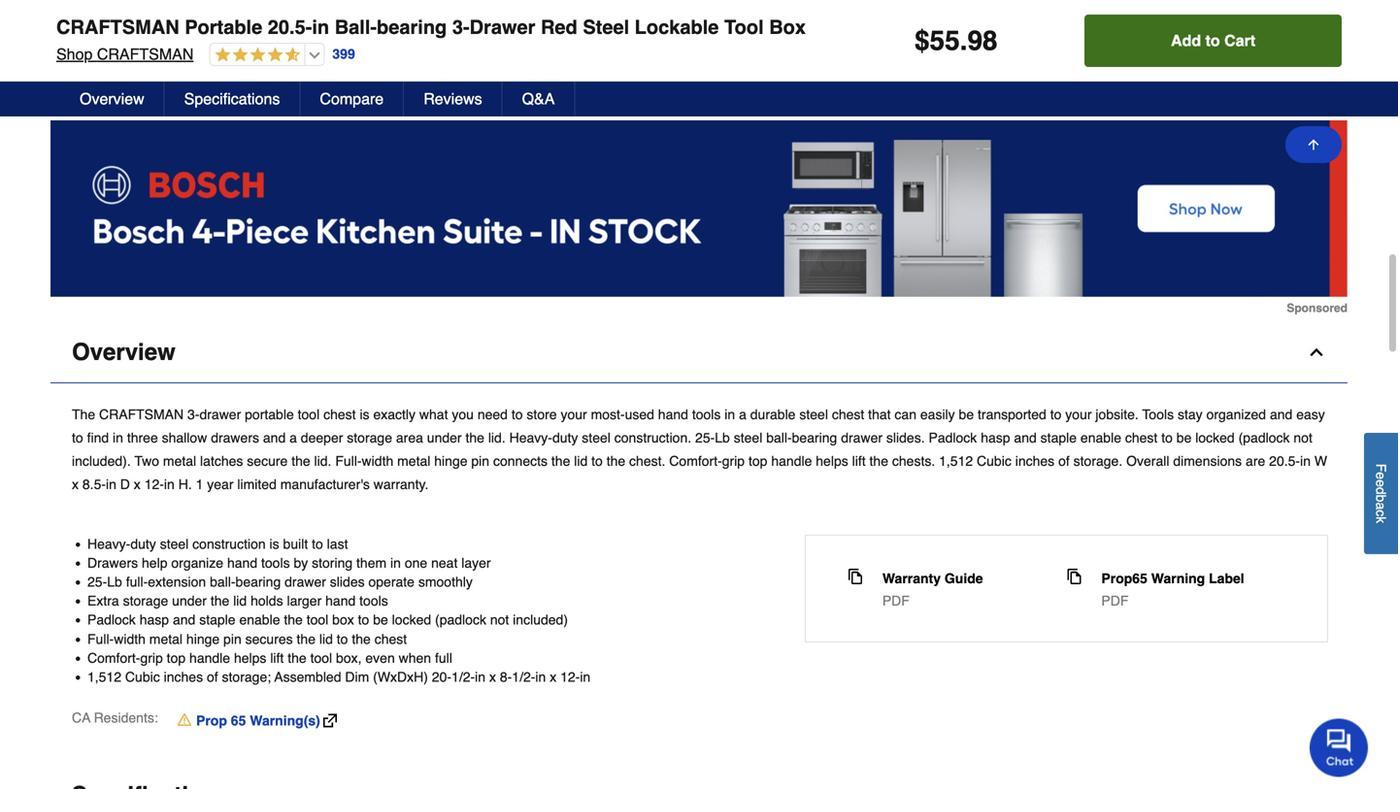 Task type: locate. For each thing, give the bounding box(es) containing it.
1 e from the top
[[1374, 472, 1390, 480]]

(padlock
[[1239, 430, 1291, 446], [435, 613, 487, 628]]

document image
[[848, 569, 863, 585], [1067, 569, 1083, 585]]

2 horizontal spatial piece
[[1061, 48, 1095, 64]]

& inside portable 20.5-in ball-bearing 3-drawer red steel lockable tool box & 11-piece standard (sae) polished chrome mechanics tool set (1/4-in)
[[624, 48, 633, 64]]

save left $10.00
[[184, 5, 220, 23]]

& inside portable 20.5-in ball-bearing 3-drawer red steel lockable tool box & 7-piece set 12-point standard (sae) standard combination wrench set
[[219, 48, 228, 64]]

1 horizontal spatial hand
[[326, 594, 356, 609]]

25- inside portable 20.5-in ball-bearing 3-drawer red steel lockable tool box & 25-piece acetate handle set screwdriver set
[[1042, 48, 1061, 64]]

drawer for portable 20.5-in ball-bearing 3-drawer red steel lockable tool box & 25-piece acetate handle set screwdriver set
[[1158, 29, 1202, 44]]

metal inside heavy-duty steel construction is built to last drawers help organize hand tools by storing them in one neat layer 25-lb full-extension ball-bearing drawer slides operate smoothly extra storage under the lid holds larger hand tools padlock hasp and staple enable the tool box to be locked (padlock not included) full-width metal hinge pin secures the lid to the chest comfort-grip top handle helps lift the tool box, even when full 1,512 cubic inches of storage; assembled dim (wxdxh) 20-1/2-in x 8-1/2-in x 12-in
[[149, 632, 183, 647]]

top up warning image
[[167, 651, 186, 666]]

steel for portable 20.5-in ball-bearing 3-drawer red steel lockable tool box & 25-piece acetate handle set screwdriver set
[[880, 48, 911, 64]]

box inside portable 20.5-in ball-bearing 3-drawer red steel lockable tool box & 7-piece set 12-point standard (sae) standard combination wrench set
[[191, 48, 215, 64]]

1 vertical spatial of
[[207, 670, 218, 685]]

2 horizontal spatial standard
[[693, 48, 748, 64]]

1 vertical spatial 12-
[[144, 477, 164, 492]]

the
[[466, 430, 485, 446], [292, 453, 311, 469], [552, 453, 571, 469], [607, 453, 626, 469], [870, 453, 889, 469], [211, 594, 230, 609], [284, 613, 303, 628], [297, 632, 316, 647], [352, 632, 371, 647], [288, 651, 307, 666]]

0 horizontal spatial (sae)
[[70, 68, 106, 83]]

tools
[[1143, 407, 1175, 422]]

piece inside portable 20.5-in ball-bearing 3-drawer red steel lockable tool box & 11-piece standard (sae) polished chrome mechanics tool set (1/4-in)
[[655, 48, 689, 64]]

0 horizontal spatial save
[[184, 5, 220, 23]]

(1/4-
[[649, 68, 677, 83]]

grip inside heavy-duty steel construction is built to last drawers help organize hand tools by storing them in one neat layer 25-lb full-extension ball-bearing drawer slides operate smoothly extra storage under the lid holds larger hand tools padlock hasp and staple enable the tool box to be locked (padlock not included) full-width metal hinge pin secures the lid to the chest comfort-grip top handle helps lift the tool box, even when full 1,512 cubic inches of storage; assembled dim (wxdxh) 20-1/2-in x 8-1/2-in x 12-in
[[140, 651, 163, 666]]

a left deeper
[[290, 430, 297, 446]]

steel inside heavy-duty steel construction is built to last drawers help organize hand tools by storing them in one neat layer 25-lb full-extension ball-bearing drawer slides operate smoothly extra storage under the lid holds larger hand tools padlock hasp and staple enable the tool box to be locked (padlock not included) full-width metal hinge pin secures the lid to the chest comfort-grip top handle helps lift the tool box, even when full 1,512 cubic inches of storage; assembled dim (wxdxh) 20-1/2-in x 8-1/2-in x 12-in
[[160, 537, 189, 552]]

1 horizontal spatial width
[[362, 453, 394, 469]]

staple up storage.
[[1041, 430, 1077, 446]]

inches down transported
[[1016, 453, 1055, 469]]

is
[[360, 407, 370, 422], [270, 537, 279, 552]]

be right easily
[[959, 407, 975, 422]]

3- inside portable 20.5-in ball-bearing 3-drawer red steel lockable tool box & 11-piece standard (sae) polished chrome mechanics tool set (1/4-in)
[[741, 29, 753, 44]]

0 vertical spatial comfort-
[[670, 453, 723, 469]]

1 horizontal spatial not
[[1294, 430, 1313, 446]]

1 vertical spatial padlock
[[87, 613, 136, 628]]

lid
[[574, 453, 588, 469], [233, 594, 247, 609], [320, 632, 333, 647]]

12- inside heavy-duty steel construction is built to last drawers help organize hand tools by storing them in one neat layer 25-lb full-extension ball-bearing drawer slides operate smoothly extra storage under the lid holds larger hand tools padlock hasp and staple enable the tool box to be locked (padlock not included) full-width metal hinge pin secures the lid to the chest comfort-grip top handle helps lift the tool box, even when full 1,512 cubic inches of storage; assembled dim (wxdxh) 20-1/2-in x 8-1/2-in x 12-in
[[561, 670, 580, 685]]

lockable up mechanics
[[510, 48, 564, 64]]

be down stay
[[1177, 430, 1192, 446]]

12-
[[306, 48, 325, 64], [144, 477, 164, 492], [561, 670, 580, 685]]

scrollbar
[[70, 85, 1058, 89]]

your
[[561, 407, 587, 422], [1066, 407, 1092, 422]]

2 horizontal spatial 25-
[[1042, 48, 1061, 64]]

(padlock up are
[[1239, 430, 1291, 446]]

lockable inside portable 20.5-in ball-bearing 3-drawer red steel lockable tool box & 25-piece acetate handle set screwdriver set
[[915, 48, 969, 64]]

lift left chests. on the right
[[853, 453, 866, 469]]

1 vertical spatial staple
[[199, 613, 236, 628]]

0 vertical spatial full-
[[335, 453, 362, 469]]

steel for portable 20.5-in ball-bearing 3-drawer red steel lockable tool box & 7-piece set 12-point standard (sae) standard combination wrench set
[[70, 48, 101, 64]]

hand inside the craftsman 3-drawer portable tool chest is exactly what you need to store your most-used hand tools in a durable steel chest that can easily be transported to your jobsite. tools stay organized and easy to find in three shallow drawers and a deeper storage area under the lid. heavy-duty steel construction. 25-lb steel ball-bearing drawer slides. padlock hasp and staple enable chest to be locked (padlock not included). two metal latches secure the lid. full-width metal hinge pin connects the lid to the chest. comfort-grip top handle helps lift the chests. 1,512 cubic inches of storage. overall dimensions are 20.5-in w x 8.5-in d x 12-in h. 1 year limited manufacturer's warranty.
[[658, 407, 689, 422]]

a left durable
[[739, 407, 747, 422]]

0 horizontal spatial hasp
[[140, 613, 169, 628]]

0 horizontal spatial &
[[219, 48, 228, 64]]

box for portable 20.5-in ball-bearing 3-drawer red steel lockable tool box & 25-piece acetate handle set screwdriver set
[[1002, 48, 1025, 64]]

1 horizontal spatial storage
[[347, 430, 392, 446]]

3 piece from the left
[[1061, 48, 1095, 64]]

drawer inside portable 20.5-in ball-bearing 3-drawer red steel lockable tool box & 25-piece acetate handle set screwdriver set
[[1158, 29, 1202, 44]]

enable up storage.
[[1081, 430, 1122, 446]]

locked up when
[[392, 613, 431, 628]]

3 & from the left
[[1029, 48, 1038, 64]]

1 vertical spatial comfort-
[[87, 651, 140, 666]]

duty up help
[[131, 537, 156, 552]]

document image left the warranty
[[848, 569, 863, 585]]

overview for the bottom overview button
[[72, 339, 176, 366]]

0 vertical spatial 12-
[[306, 48, 325, 64]]

2 & from the left
[[624, 48, 633, 64]]

1 horizontal spatial lift
[[853, 453, 866, 469]]

0 horizontal spatial hand
[[227, 556, 258, 571]]

tools
[[692, 407, 721, 422], [261, 556, 290, 571], [360, 594, 388, 609]]

1 vertical spatial enable
[[239, 613, 280, 628]]

heavy-
[[510, 430, 553, 446], [87, 537, 131, 552]]

0 horizontal spatial inches
[[164, 670, 203, 685]]

1 vertical spatial under
[[172, 594, 207, 609]]

1 horizontal spatial your
[[1066, 407, 1092, 422]]

portable
[[185, 16, 263, 38], [160, 29, 211, 44], [565, 29, 616, 44], [970, 29, 1021, 44]]

acetate
[[1099, 48, 1145, 64]]

0 horizontal spatial grip
[[140, 651, 163, 666]]

under
[[427, 430, 462, 446], [172, 594, 207, 609]]

enable
[[1081, 430, 1122, 446], [239, 613, 280, 628]]

to inside button
[[1206, 32, 1221, 50]]

hasp down transported
[[981, 430, 1011, 446]]

1 vertical spatial not
[[490, 613, 509, 628]]

lift inside heavy-duty steel construction is built to last drawers help organize hand tools by storing them in one neat layer 25-lb full-extension ball-bearing drawer slides operate smoothly extra storage under the lid holds larger hand tools padlock hasp and staple enable the tool box to be locked (padlock not included) full-width metal hinge pin secures the lid to the chest comfort-grip top handle helps lift the tool box, even when full 1,512 cubic inches of storage; assembled dim (wxdxh) 20-1/2-in x 8-1/2-in x 12-in
[[270, 651, 284, 666]]

2 document image from the left
[[1067, 569, 1083, 585]]

1 pdf from the left
[[883, 593, 910, 609]]

piece inside portable 20.5-in ball-bearing 3-drawer red steel lockable tool box & 7-piece set 12-point standard (sae) standard combination wrench set
[[244, 48, 278, 64]]

storage inside heavy-duty steel construction is built to last drawers help organize hand tools by storing them in one neat layer 25-lb full-extension ball-bearing drawer slides operate smoothly extra storage under the lid holds larger hand tools padlock hasp and staple enable the tool box to be locked (padlock not included) full-width metal hinge pin secures the lid to the chest comfort-grip top handle helps lift the tool box, even when full 1,512 cubic inches of storage; assembled dim (wxdxh) 20-1/2-in x 8-1/2-in x 12-in
[[123, 594, 168, 609]]

$
[[915, 25, 930, 56]]

1 vertical spatial storage
[[123, 594, 168, 609]]

1 horizontal spatial document image
[[1067, 569, 1083, 585]]

most-
[[591, 407, 625, 422]]

20.5- up 7-
[[214, 29, 245, 44]]

the down 'larger'
[[284, 613, 303, 628]]

1 vertical spatial grip
[[140, 651, 163, 666]]

20.5- inside portable 20.5-in ball-bearing 3-drawer red steel lockable tool box & 25-piece acetate handle set screwdriver set
[[1024, 29, 1055, 44]]

b
[[1374, 495, 1390, 503]]

of left storage;
[[207, 670, 218, 685]]

1 vertical spatial hasp
[[140, 613, 169, 628]]

the down deeper
[[292, 453, 311, 469]]

deeper
[[301, 430, 343, 446]]

find
[[87, 430, 109, 446]]

1 horizontal spatial locked
[[1196, 430, 1235, 446]]

durable
[[751, 407, 796, 422]]

layer
[[462, 556, 491, 571]]

1 vertical spatial duty
[[131, 537, 156, 552]]

25- up extra
[[87, 575, 107, 590]]

document image for prop65
[[1067, 569, 1083, 585]]

1 horizontal spatial (sae)
[[752, 48, 788, 64]]

padlock
[[929, 430, 978, 446], [87, 613, 136, 628]]

piece for wrench
[[244, 48, 278, 64]]

reviews
[[424, 90, 482, 108]]

cubic
[[977, 453, 1012, 469], [125, 670, 160, 685]]

padlock down easily
[[929, 430, 978, 446]]

lb
[[715, 430, 730, 446], [107, 575, 122, 590]]

0 vertical spatial width
[[362, 453, 394, 469]]

drawer up handle
[[1158, 29, 1202, 44]]

12- right 8-
[[561, 670, 580, 685]]

not
[[1294, 430, 1313, 446], [490, 613, 509, 628]]

portable up 7-
[[185, 16, 263, 38]]

ball- inside portable 20.5-in ball-bearing 3-drawer red steel lockable tool box & 11-piece standard (sae) polished chrome mechanics tool set (1/4-in)
[[665, 29, 692, 44]]

you
[[452, 407, 474, 422]]

portable for chrome
[[565, 29, 616, 44]]

1 horizontal spatial piece
[[655, 48, 689, 64]]

lb right construction.
[[715, 430, 730, 446]]

not inside heavy-duty steel construction is built to last drawers help organize hand tools by storing them in one neat layer 25-lb full-extension ball-bearing drawer slides operate smoothly extra storage under the lid holds larger hand tools padlock hasp and staple enable the tool box to be locked (padlock not included) full-width metal hinge pin secures the lid to the chest comfort-grip top handle helps lift the tool box, even when full 1,512 cubic inches of storage; assembled dim (wxdxh) 20-1/2-in x 8-1/2-in x 12-in
[[490, 613, 509, 628]]

box for portable 20.5-in ball-bearing 3-drawer red steel lockable tool box & 7-piece set 12-point standard (sae) standard combination wrench set
[[191, 48, 215, 64]]

drawer up 'larger'
[[285, 575, 326, 590]]

locked inside the craftsman 3-drawer portable tool chest is exactly what you need to store your most-used hand tools in a durable steel chest that can easily be transported to your jobsite. tools stay organized and easy to find in three shallow drawers and a deeper storage area under the lid. heavy-duty steel construction. 25-lb steel ball-bearing drawer slides. padlock hasp and staple enable chest to be locked (padlock not included). two metal latches secure the lid. full-width metal hinge pin connects the lid to the chest. comfort-grip top handle helps lift the chests. 1,512 cubic inches of storage. overall dimensions are 20.5-in w x 8.5-in d x 12-in h. 1 year limited manufacturer's warranty.
[[1196, 430, 1235, 446]]

1 horizontal spatial hinge
[[434, 453, 468, 469]]

lb inside the craftsman 3-drawer portable tool chest is exactly what you need to store your most-used hand tools in a durable steel chest that can easily be transported to your jobsite. tools stay organized and easy to find in three shallow drawers and a deeper storage area under the lid. heavy-duty steel construction. 25-lb steel ball-bearing drawer slides. padlock hasp and staple enable chest to be locked (padlock not included). two metal latches secure the lid. full-width metal hinge pin connects the lid to the chest. comfort-grip top handle helps lift the chests. 1,512 cubic inches of storage. overall dimensions are 20.5-in w x 8.5-in d x 12-in h. 1 year limited manufacturer's warranty.
[[715, 430, 730, 446]]

slides.
[[887, 430, 925, 446]]

hand up construction.
[[658, 407, 689, 422]]

tools left durable
[[692, 407, 721, 422]]

tool
[[725, 16, 764, 38], [163, 48, 188, 64], [568, 48, 593, 64], [973, 48, 998, 64], [596, 68, 621, 83]]

storage down the exactly at the left bottom of page
[[347, 430, 392, 446]]

red inside portable 20.5-in ball-bearing 3-drawer red steel lockable tool box & 11-piece standard (sae) polished chrome mechanics tool set (1/4-in)
[[801, 29, 826, 44]]

padlock inside heavy-duty steel construction is built to last drawers help organize hand tools by storing them in one neat layer 25-lb full-extension ball-bearing drawer slides operate smoothly extra storage under the lid holds larger hand tools padlock hasp and staple enable the tool box to be locked (padlock not included) full-width metal hinge pin secures the lid to the chest comfort-grip top handle helps lift the tool box, even when full 1,512 cubic inches of storage; assembled dim (wxdxh) 20-1/2-in x 8-1/2-in x 12-in
[[87, 613, 136, 628]]

0 vertical spatial (padlock
[[1239, 430, 1291, 446]]

0 vertical spatial is
[[360, 407, 370, 422]]

1 vertical spatial tools
[[261, 556, 290, 571]]

used
[[625, 407, 655, 422]]

box inside portable 20.5-in ball-bearing 3-drawer red steel lockable tool box & 25-piece acetate handle set screwdriver set
[[1002, 48, 1025, 64]]

0 vertical spatial under
[[427, 430, 462, 446]]

k
[[1374, 517, 1390, 524]]

0 vertical spatial lid
[[574, 453, 588, 469]]

steel inside portable 20.5-in ball-bearing 3-drawer red steel lockable tool box & 25-piece acetate handle set screwdriver set
[[880, 48, 911, 64]]

12- inside portable 20.5-in ball-bearing 3-drawer red steel lockable tool box & 7-piece set 12-point standard (sae) standard combination wrench set
[[306, 48, 325, 64]]

standard
[[359, 48, 414, 64], [693, 48, 748, 64], [110, 68, 165, 83]]

(padlock inside the craftsman 3-drawer portable tool chest is exactly what you need to store your most-used hand tools in a durable steel chest that can easily be transported to your jobsite. tools stay organized and easy to find in three shallow drawers and a deeper storage area under the lid. heavy-duty steel construction. 25-lb steel ball-bearing drawer slides. padlock hasp and staple enable chest to be locked (padlock not included). two metal latches secure the lid. full-width metal hinge pin connects the lid to the chest. comfort-grip top handle helps lift the chests. 1,512 cubic inches of storage. overall dimensions are 20.5-in w x 8.5-in d x 12-in h. 1 year limited manufacturer's warranty.
[[1239, 430, 1291, 446]]

storage;
[[222, 670, 271, 685]]

box inside portable 20.5-in ball-bearing 3-drawer red steel lockable tool box & 11-piece standard (sae) polished chrome mechanics tool set (1/4-in)
[[597, 48, 620, 64]]

1 document image from the left
[[848, 569, 863, 585]]

overview
[[80, 90, 144, 108], [72, 339, 176, 366]]

document image left prop65
[[1067, 569, 1083, 585]]

3- inside the craftsman 3-drawer portable tool chest is exactly what you need to store your most-used hand tools in a durable steel chest that can easily be transported to your jobsite. tools stay organized and easy to find in three shallow drawers and a deeper storage area under the lid. heavy-duty steel construction. 25-lb steel ball-bearing drawer slides. padlock hasp and staple enable chest to be locked (padlock not included). two metal latches secure the lid. full-width metal hinge pin connects the lid to the chest. comfort-grip top handle helps lift the chests. 1,512 cubic inches of storage. overall dimensions are 20.5-in w x 8.5-in d x 12-in h. 1 year limited manufacturer's warranty.
[[187, 407, 200, 422]]

0 vertical spatial lift
[[853, 453, 866, 469]]

handle down durable
[[772, 453, 813, 469]]

guide
[[945, 571, 984, 587]]

top inside the craftsman 3-drawer portable tool chest is exactly what you need to store your most-used hand tools in a durable steel chest that can easily be transported to your jobsite. tools stay organized and easy to find in three shallow drawers and a deeper storage area under the lid. heavy-duty steel construction. 25-lb steel ball-bearing drawer slides. padlock hasp and staple enable chest to be locked (padlock not included). two metal latches secure the lid. full-width metal hinge pin connects the lid to the chest. comfort-grip top handle helps lift the chests. 1,512 cubic inches of storage. overall dimensions are 20.5-in w x 8.5-in d x 12-in h. 1 year limited manufacturer's warranty.
[[749, 453, 768, 469]]

20.5-
[[268, 16, 312, 38], [214, 29, 245, 44], [619, 29, 650, 44], [1024, 29, 1055, 44], [1270, 453, 1301, 469]]

1 save from the left
[[184, 5, 220, 23]]

handle
[[772, 453, 813, 469], [189, 651, 230, 666]]

1 your from the left
[[561, 407, 587, 422]]

document image for warranty
[[848, 569, 863, 585]]

ball-
[[767, 430, 792, 446], [210, 575, 236, 590]]

0 horizontal spatial heavy-
[[87, 537, 131, 552]]

set right wrench
[[300, 68, 320, 83]]

2 $22.00 from the left
[[1035, 5, 1082, 23]]

2 pdf from the left
[[1102, 593, 1129, 609]]

drawer inside portable 20.5-in ball-bearing 3-drawer red steel lockable tool box & 7-piece set 12-point standard (sae) standard combination wrench set
[[348, 29, 392, 44]]

0 horizontal spatial handle
[[189, 651, 230, 666]]

overview down shop craftsman
[[80, 90, 144, 108]]

2 horizontal spatial be
[[1177, 430, 1192, 446]]

larger
[[287, 594, 322, 609]]

0 vertical spatial drawer
[[200, 407, 241, 422]]

0 vertical spatial 25-
[[1042, 48, 1061, 64]]

2 vertical spatial tool
[[310, 651, 332, 666]]

1 piece from the left
[[244, 48, 278, 64]]

enable inside the craftsman 3-drawer portable tool chest is exactly what you need to store your most-used hand tools in a durable steel chest that can easily be transported to your jobsite. tools stay organized and easy to find in three shallow drawers and a deeper storage area under the lid. heavy-duty steel construction. 25-lb steel ball-bearing drawer slides. padlock hasp and staple enable chest to be locked (padlock not included). two metal latches secure the lid. full-width metal hinge pin connects the lid to the chest. comfort-grip top handle helps lift the chests. 1,512 cubic inches of storage. overall dimensions are 20.5-in w x 8.5-in d x 12-in h. 1 year limited manufacturer's warranty.
[[1081, 430, 1122, 446]]

1 horizontal spatial enable
[[1081, 430, 1122, 446]]

1 horizontal spatial drawer
[[285, 575, 326, 590]]

portable down save $22.00
[[565, 29, 616, 44]]

metal
[[163, 453, 196, 469], [397, 453, 431, 469], [149, 632, 183, 647]]

and
[[1271, 407, 1293, 422], [263, 430, 286, 446], [1015, 430, 1037, 446], [173, 613, 196, 628]]

storing
[[312, 556, 353, 571]]

0 horizontal spatial 1/2-
[[452, 670, 475, 685]]

ca residents:
[[72, 711, 158, 726]]

2 save from the left
[[589, 5, 625, 23]]

1 horizontal spatial top
[[749, 453, 768, 469]]

3- for portable 20.5-in ball-bearing 3-drawer red steel lockable tool box & 11-piece standard (sae) polished chrome mechanics tool set (1/4-in)
[[741, 29, 753, 44]]

full- up manufacturer's
[[335, 453, 362, 469]]

1 vertical spatial inches
[[164, 670, 203, 685]]

ball- inside portable 20.5-in ball-bearing 3-drawer red steel lockable tool box & 25-piece acetate handle set screwdriver set
[[1070, 29, 1097, 44]]

1 vertical spatial lift
[[270, 651, 284, 666]]

1 horizontal spatial lid.
[[488, 430, 506, 446]]

2 horizontal spatial lid
[[574, 453, 588, 469]]

prop65 warning label pdf
[[1102, 571, 1245, 609]]

ball- inside portable 20.5-in ball-bearing 3-drawer red steel lockable tool box & 7-piece set 12-point standard (sae) standard combination wrench set
[[260, 29, 287, 44]]

shop
[[56, 45, 93, 63]]

set down .
[[956, 68, 976, 83]]

width down extra
[[114, 632, 146, 647]]

prop 65 warning(s) link
[[178, 712, 337, 731]]

20.5- for chrome
[[619, 29, 650, 44]]

portable inside portable 20.5-in ball-bearing 3-drawer red steel lockable tool box & 11-piece standard (sae) polished chrome mechanics tool set (1/4-in)
[[565, 29, 616, 44]]

in)
[[677, 68, 692, 83]]

red for portable 20.5-in ball-bearing 3-drawer red steel lockable tool box & 25-piece acetate handle set screwdriver set
[[1206, 29, 1231, 44]]

1 horizontal spatial inches
[[1016, 453, 1055, 469]]

width up warranty.
[[362, 453, 394, 469]]

box right 98
[[1002, 48, 1025, 64]]

lockable inside portable 20.5-in ball-bearing 3-drawer red steel lockable tool box & 7-piece set 12-point standard (sae) standard combination wrench set
[[105, 48, 159, 64]]

lockable up screwdriver
[[915, 48, 969, 64]]

3- for portable 20.5-in ball-bearing 3-drawer red steel lockable tool box & 7-piece set 12-point standard (sae) standard combination wrench set
[[336, 29, 348, 44]]

heavy- up connects
[[510, 430, 553, 446]]

the up box,
[[352, 632, 371, 647]]

comfort- inside heavy-duty steel construction is built to last drawers help organize hand tools by storing them in one neat layer 25-lb full-extension ball-bearing drawer slides operate smoothly extra storage under the lid holds larger hand tools padlock hasp and staple enable the tool box to be locked (padlock not included) full-width metal hinge pin secures the lid to the chest comfort-grip top handle helps lift the tool box, even when full 1,512 cubic inches of storage; assembled dim (wxdxh) 20-1/2-in x 8-1/2-in x 12-in
[[87, 651, 140, 666]]

warning(s)
[[250, 714, 320, 729]]

is inside the craftsman 3-drawer portable tool chest is exactly what you need to store your most-used hand tools in a durable steel chest that can easily be transported to your jobsite. tools stay organized and easy to find in three shallow drawers and a deeper storage area under the lid. heavy-duty steel construction. 25-lb steel ball-bearing drawer slides. padlock hasp and staple enable chest to be locked (padlock not included). two metal latches secure the lid. full-width metal hinge pin connects the lid to the chest. comfort-grip top handle helps lift the chests. 1,512 cubic inches of storage. overall dimensions are 20.5-in w x 8.5-in d x 12-in h. 1 year limited manufacturer's warranty.
[[360, 407, 370, 422]]

25- inside the craftsman 3-drawer portable tool chest is exactly what you need to store your most-used hand tools in a durable steel chest that can easily be transported to your jobsite. tools stay organized and easy to find in three shallow drawers and a deeper storage area under the lid. heavy-duty steel construction. 25-lb steel ball-bearing drawer slides. padlock hasp and staple enable chest to be locked (padlock not included). two metal latches secure the lid. full-width metal hinge pin connects the lid to the chest. comfort-grip top handle helps lift the chests. 1,512 cubic inches of storage. overall dimensions are 20.5-in w x 8.5-in d x 12-in h. 1 year limited manufacturer's warranty.
[[696, 430, 715, 446]]

25- right construction.
[[696, 430, 715, 446]]

arrow up image
[[1307, 137, 1322, 153]]

0 horizontal spatial padlock
[[87, 613, 136, 628]]

of
[[1059, 453, 1070, 469], [207, 670, 218, 685]]

1 horizontal spatial 12-
[[306, 48, 325, 64]]

1/2-
[[452, 670, 475, 685], [512, 670, 536, 685]]

pin inside heavy-duty steel construction is built to last drawers help organize hand tools by storing them in one neat layer 25-lb full-extension ball-bearing drawer slides operate smoothly extra storage under the lid holds larger hand tools padlock hasp and staple enable the tool box to be locked (padlock not included) full-width metal hinge pin secures the lid to the chest comfort-grip top handle helps lift the tool box, even when full 1,512 cubic inches of storage; assembled dim (wxdxh) 20-1/2-in x 8-1/2-in x 12-in
[[223, 632, 242, 647]]

your left jobsite.
[[1066, 407, 1092, 422]]

0 horizontal spatial not
[[490, 613, 509, 628]]

helps up storage;
[[234, 651, 267, 666]]

0 vertical spatial not
[[1294, 430, 1313, 446]]

box
[[770, 16, 806, 38], [191, 48, 215, 64], [597, 48, 620, 64], [1002, 48, 1025, 64]]

1,512 up ca residents:
[[87, 670, 121, 685]]

built
[[283, 537, 308, 552]]

stay
[[1178, 407, 1203, 422]]

be inside heavy-duty steel construction is built to last drawers help organize hand tools by storing them in one neat layer 25-lb full-extension ball-bearing drawer slides operate smoothly extra storage under the lid holds larger hand tools padlock hasp and staple enable the tool box to be locked (padlock not included) full-width metal hinge pin secures the lid to the chest comfort-grip top handle helps lift the tool box, even when full 1,512 cubic inches of storage; assembled dim (wxdxh) 20-1/2-in x 8-1/2-in x 12-in
[[373, 613, 388, 628]]

1 vertical spatial lb
[[107, 575, 122, 590]]

12- left 399
[[306, 48, 325, 64]]

2 1/2- from the left
[[512, 670, 536, 685]]

portable right .
[[970, 29, 1021, 44]]

ball- inside heavy-duty steel construction is built to last drawers help organize hand tools by storing them in one neat layer 25-lb full-extension ball-bearing drawer slides operate smoothly extra storage under the lid holds larger hand tools padlock hasp and staple enable the tool box to be locked (padlock not included) full-width metal hinge pin secures the lid to the chest comfort-grip top handle helps lift the tool box, even when full 1,512 cubic inches of storage; assembled dim (wxdxh) 20-1/2-in x 8-1/2-in x 12-in
[[210, 575, 236, 590]]

chevron up image
[[1308, 343, 1327, 362]]

pdf inside prop65 warning label pdf
[[1102, 593, 1129, 609]]

1,512
[[939, 453, 974, 469], [87, 670, 121, 685]]

3- inside portable 20.5-in ball-bearing 3-drawer red steel lockable tool box & 25-piece acetate handle set screwdriver set
[[1146, 29, 1158, 44]]

2 piece from the left
[[655, 48, 689, 64]]

portable up combination
[[160, 29, 211, 44]]

drawer for portable 20.5-in ball-bearing 3-drawer red steel lockable tool box & 7-piece set 12-point standard (sae) standard combination wrench set
[[348, 29, 392, 44]]

pdf down the warranty
[[883, 593, 910, 609]]

0 horizontal spatial be
[[373, 613, 388, 628]]

box
[[332, 613, 354, 628]]

ball- down organize
[[210, 575, 236, 590]]

set down 11- at the left of page
[[624, 68, 645, 83]]

1 horizontal spatial hasp
[[981, 430, 1011, 446]]

tool inside portable 20.5-in ball-bearing 3-drawer red steel lockable tool box & 7-piece set 12-point standard (sae) standard combination wrench set
[[163, 48, 188, 64]]

link icon image
[[323, 715, 337, 728]]

1 horizontal spatial comfort-
[[670, 453, 723, 469]]

& inside portable 20.5-in ball-bearing 3-drawer red steel lockable tool box & 25-piece acetate handle set screwdriver set
[[1029, 48, 1038, 64]]

1 horizontal spatial (padlock
[[1239, 430, 1291, 446]]

0 vertical spatial hand
[[658, 407, 689, 422]]

1 horizontal spatial 1,512
[[939, 453, 974, 469]]

portable 20.5-in ball-bearing 3-drawer red steel lockable tool box & 25-piece acetate handle set screwdriver set
[[880, 29, 1231, 83]]

to left find
[[72, 430, 83, 446]]

tool inside portable 20.5-in ball-bearing 3-drawer red steel lockable tool box & 25-piece acetate handle set screwdriver set
[[973, 48, 998, 64]]

residents:
[[94, 711, 158, 726]]

1/2- down included)
[[512, 670, 536, 685]]

a inside 'button'
[[1374, 503, 1390, 510]]

hinge inside the craftsman 3-drawer portable tool chest is exactly what you need to store your most-used hand tools in a durable steel chest that can easily be transported to your jobsite. tools stay organized and easy to find in three shallow drawers and a deeper storage area under the lid. heavy-duty steel construction. 25-lb steel ball-bearing drawer slides. padlock hasp and staple enable chest to be locked (padlock not included). two metal latches secure the lid. full-width metal hinge pin connects the lid to the chest. comfort-grip top handle helps lift the chests. 1,512 cubic inches of storage. overall dimensions are 20.5-in w x 8.5-in d x 12-in h. 1 year limited manufacturer's warranty.
[[434, 453, 468, 469]]

lid. down need
[[488, 430, 506, 446]]

0 vertical spatial overview
[[80, 90, 144, 108]]

be right box
[[373, 613, 388, 628]]

0 vertical spatial padlock
[[929, 430, 978, 446]]

25- right 98
[[1042, 48, 1061, 64]]

pin left connects
[[472, 453, 490, 469]]

locked inside heavy-duty steel construction is built to last drawers help organize hand tools by storing them in one neat layer 25-lb full-extension ball-bearing drawer slides operate smoothly extra storage under the lid holds larger hand tools padlock hasp and staple enable the tool box to be locked (padlock not included) full-width metal hinge pin secures the lid to the chest comfort-grip top handle helps lift the tool box, even when full 1,512 cubic inches of storage; assembled dim (wxdxh) 20-1/2-in x 8-1/2-in x 12-in
[[392, 613, 431, 628]]

year
[[207, 477, 234, 492]]

0 horizontal spatial pdf
[[883, 593, 910, 609]]

save up portable 20.5-in ball-bearing 3-drawer red steel lockable tool box & 11-piece standard (sae) polished chrome mechanics tool set (1/4-in)
[[589, 5, 625, 23]]

a up k
[[1374, 503, 1390, 510]]

0 vertical spatial locked
[[1196, 430, 1235, 446]]

red right add
[[1206, 29, 1231, 44]]

compare
[[320, 90, 384, 108]]

1 horizontal spatial full-
[[335, 453, 362, 469]]

red inside portable 20.5-in ball-bearing 3-drawer red steel lockable tool box & 7-piece set 12-point standard (sae) standard combination wrench set
[[396, 29, 421, 44]]

0 horizontal spatial 25-
[[87, 575, 107, 590]]

shallow
[[162, 430, 207, 446]]

(sae) down shop
[[70, 68, 106, 83]]

0 horizontal spatial lb
[[107, 575, 122, 590]]

cubic down transported
[[977, 453, 1012, 469]]

them
[[357, 556, 387, 571]]

grip up residents:
[[140, 651, 163, 666]]

piece for (1/4-
[[655, 48, 689, 64]]

not down easy
[[1294, 430, 1313, 446]]

piece up (1/4-
[[655, 48, 689, 64]]

full- down extra
[[87, 632, 114, 647]]

pin left the secures
[[223, 632, 242, 647]]

3- inside portable 20.5-in ball-bearing 3-drawer red steel lockable tool box & 7-piece set 12-point standard (sae) standard combination wrench set
[[336, 29, 348, 44]]

inches inside heavy-duty steel construction is built to last drawers help organize hand tools by storing them in one neat layer 25-lb full-extension ball-bearing drawer slides operate smoothly extra storage under the lid holds larger hand tools padlock hasp and staple enable the tool box to be locked (padlock not included) full-width metal hinge pin secures the lid to the chest comfort-grip top handle helps lift the tool box, even when full 1,512 cubic inches of storage; assembled dim (wxdxh) 20-1/2-in x 8-1/2-in x 12-in
[[164, 670, 203, 685]]

0 horizontal spatial hinge
[[186, 632, 220, 647]]

1 vertical spatial hand
[[227, 556, 258, 571]]

1 horizontal spatial pdf
[[1102, 593, 1129, 609]]

under down extension
[[172, 594, 207, 609]]

0 vertical spatial overview button
[[60, 82, 165, 117]]

1 horizontal spatial under
[[427, 430, 462, 446]]

2 vertical spatial 12-
[[561, 670, 580, 685]]

hinge down extension
[[186, 632, 220, 647]]

(padlock down smoothly on the bottom of the page
[[435, 613, 487, 628]]

save $22.00
[[589, 5, 677, 23]]

box up combination
[[191, 48, 215, 64]]

a
[[739, 407, 747, 422], [290, 430, 297, 446], [1374, 503, 1390, 510]]

storage inside the craftsman 3-drawer portable tool chest is exactly what you need to store your most-used hand tools in a durable steel chest that can easily be transported to your jobsite. tools stay organized and easy to find in three shallow drawers and a deeper storage area under the lid. heavy-duty steel construction. 25-lb steel ball-bearing drawer slides. padlock hasp and staple enable chest to be locked (padlock not included). two metal latches secure the lid. full-width metal hinge pin connects the lid to the chest. comfort-grip top handle helps lift the chests. 1,512 cubic inches of storage. overall dimensions are 20.5-in w x 8.5-in d x 12-in h. 1 year limited manufacturer's warranty.
[[347, 430, 392, 446]]

hinge down you
[[434, 453, 468, 469]]

0 horizontal spatial full-
[[87, 632, 114, 647]]

save
[[184, 5, 220, 23], [589, 5, 625, 23]]

warranty guide pdf
[[883, 571, 984, 609]]

area
[[396, 430, 423, 446]]

top inside heavy-duty steel construction is built to last drawers help organize hand tools by storing them in one neat layer 25-lb full-extension ball-bearing drawer slides operate smoothly extra storage under the lid holds larger hand tools padlock hasp and staple enable the tool box to be locked (padlock not included) full-width metal hinge pin secures the lid to the chest comfort-grip top handle helps lift the tool box, even when full 1,512 cubic inches of storage; assembled dim (wxdxh) 20-1/2-in x 8-1/2-in x 12-in
[[167, 651, 186, 666]]

under down what on the bottom left
[[427, 430, 462, 446]]

1 horizontal spatial save
[[589, 5, 625, 23]]

top down durable
[[749, 453, 768, 469]]

0 vertical spatial tools
[[692, 407, 721, 422]]

tools down operate
[[360, 594, 388, 609]]

tool
[[298, 407, 320, 422], [307, 613, 329, 628], [310, 651, 332, 666]]

1 vertical spatial overview
[[72, 339, 176, 366]]

steel inside portable 20.5-in ball-bearing 3-drawer red steel lockable tool box & 11-piece standard (sae) polished chrome mechanics tool set (1/4-in)
[[475, 48, 506, 64]]

portable inside portable 20.5-in ball-bearing 3-drawer red steel lockable tool box & 25-piece acetate handle set screwdriver set
[[970, 29, 1021, 44]]

20.5- for standard
[[214, 29, 245, 44]]

dim
[[345, 670, 369, 685]]

1,512 right chests. on the right
[[939, 453, 974, 469]]

20.5- inside portable 20.5-in ball-bearing 3-drawer red steel lockable tool box & 7-piece set 12-point standard (sae) standard combination wrench set
[[214, 29, 245, 44]]

(wxdxh)
[[373, 670, 428, 685]]

craftsman
[[56, 16, 179, 38], [70, 29, 156, 44], [475, 29, 561, 44], [880, 29, 966, 44], [1285, 29, 1371, 44], [97, 45, 194, 63], [99, 407, 184, 422]]

& left 11- at the left of page
[[624, 48, 633, 64]]

is left built
[[270, 537, 279, 552]]

2 horizontal spatial tools
[[692, 407, 721, 422]]

red
[[541, 16, 578, 38], [396, 29, 421, 44], [801, 29, 826, 44], [1206, 29, 1231, 44]]

bearing
[[377, 16, 447, 38], [287, 29, 332, 44], [692, 29, 737, 44], [1097, 29, 1142, 44], [792, 430, 838, 446], [236, 575, 281, 590]]

under inside heavy-duty steel construction is built to last drawers help organize hand tools by storing them in one neat layer 25-lb full-extension ball-bearing drawer slides operate smoothly extra storage under the lid holds larger hand tools padlock hasp and staple enable the tool box to be locked (padlock not included) full-width metal hinge pin secures the lid to the chest comfort-grip top handle helps lift the tool box, even when full 1,512 cubic inches of storage; assembled dim (wxdxh) 20-1/2-in x 8-1/2-in x 12-in
[[172, 594, 207, 609]]

red inside portable 20.5-in ball-bearing 3-drawer red steel lockable tool box & 25-piece acetate handle set screwdriver set
[[1206, 29, 1231, 44]]

is inside heavy-duty steel construction is built to last drawers help organize hand tools by storing them in one neat layer 25-lb full-extension ball-bearing drawer slides operate smoothly extra storage under the lid holds larger hand tools padlock hasp and staple enable the tool box to be locked (padlock not included) full-width metal hinge pin secures the lid to the chest comfort-grip top handle helps lift the tool box, even when full 1,512 cubic inches of storage; assembled dim (wxdxh) 20-1/2-in x 8-1/2-in x 12-in
[[270, 537, 279, 552]]

lb down drawers
[[107, 575, 122, 590]]

0 horizontal spatial of
[[207, 670, 218, 685]]

20.5- inside portable 20.5-in ball-bearing 3-drawer red steel lockable tool box & 11-piece standard (sae) polished chrome mechanics tool set (1/4-in)
[[619, 29, 650, 44]]

organize
[[171, 556, 224, 571]]

lockable inside portable 20.5-in ball-bearing 3-drawer red steel lockable tool box & 11-piece standard (sae) polished chrome mechanics tool set (1/4-in)
[[510, 48, 564, 64]]

comfort-
[[670, 453, 723, 469], [87, 651, 140, 666]]

lockable for portable 20.5-in ball-bearing 3-drawer red steel lockable tool box & 7-piece set 12-point standard (sae) standard combination wrench set
[[105, 48, 159, 64]]

1 & from the left
[[219, 48, 228, 64]]

0 vertical spatial storage
[[347, 430, 392, 446]]

(sae) inside portable 20.5-in ball-bearing 3-drawer red steel lockable tool box & 7-piece set 12-point standard (sae) standard combination wrench set
[[70, 68, 106, 83]]

0 vertical spatial 1,512
[[939, 453, 974, 469]]

4.6 stars image
[[210, 47, 301, 65]]

1 vertical spatial be
[[1177, 430, 1192, 446]]

20-
[[432, 670, 452, 685]]

comfort- inside the craftsman 3-drawer portable tool chest is exactly what you need to store your most-used hand tools in a durable steel chest that can easily be transported to your jobsite. tools stay organized and easy to find in three shallow drawers and a deeper storage area under the lid. heavy-duty steel construction. 25-lb steel ball-bearing drawer slides. padlock hasp and staple enable chest to be locked (padlock not included). two metal latches secure the lid. full-width metal hinge pin connects the lid to the chest. comfort-grip top handle helps lift the chests. 1,512 cubic inches of storage. overall dimensions are 20.5-in w x 8.5-in d x 12-in h. 1 year limited manufacturer's warranty.
[[670, 453, 723, 469]]

0 vertical spatial pin
[[472, 453, 490, 469]]

1 vertical spatial locked
[[392, 613, 431, 628]]

x
[[72, 477, 79, 492], [134, 477, 141, 492], [490, 670, 496, 685], [550, 670, 557, 685]]

locked up the dimensions
[[1196, 430, 1235, 446]]

chest up even
[[375, 632, 407, 647]]

20.5- for screwdriver
[[1024, 29, 1055, 44]]

1 horizontal spatial $22.00
[[1035, 5, 1082, 23]]

tools inside the craftsman 3-drawer portable tool chest is exactly what you need to store your most-used hand tools in a durable steel chest that can easily be transported to your jobsite. tools stay organized and easy to find in three shallow drawers and a deeper storage area under the lid. heavy-duty steel construction. 25-lb steel ball-bearing drawer slides. padlock hasp and staple enable chest to be locked (padlock not included). two metal latches secure the lid. full-width metal hinge pin connects the lid to the chest. comfort-grip top handle helps lift the chests. 1,512 cubic inches of storage. overall dimensions are 20.5-in w x 8.5-in d x 12-in h. 1 year limited manufacturer's warranty.
[[692, 407, 721, 422]]



Task type: describe. For each thing, give the bounding box(es) containing it.
duty inside heavy-duty steel construction is built to last drawers help organize hand tools by storing them in one neat layer 25-lb full-extension ball-bearing drawer slides operate smoothly extra storage under the lid holds larger hand tools padlock hasp and staple enable the tool box to be locked (padlock not included) full-width metal hinge pin secures the lid to the chest comfort-grip top handle helps lift the tool box, even when full 1,512 cubic inches of storage; assembled dim (wxdxh) 20-1/2-in x 8-1/2-in x 12-in
[[131, 537, 156, 552]]

drawer for portable 20.5-in ball-bearing 3-drawer red steel lockable tool box & 11-piece standard (sae) polished chrome mechanics tool set (1/4-in)
[[753, 29, 797, 44]]

0 horizontal spatial lid
[[233, 594, 247, 609]]

0 horizontal spatial lid.
[[314, 453, 332, 469]]

prop65 warning label link
[[1102, 569, 1245, 588]]

manufacturer's
[[281, 477, 370, 492]]

construction.
[[615, 430, 692, 446]]

in inside portable 20.5-in ball-bearing 3-drawer red steel lockable tool box & 7-piece set 12-point standard (sae) standard combination wrench set
[[245, 29, 256, 44]]

& for 25-
[[1029, 48, 1038, 64]]

$ 55 . 98
[[915, 25, 998, 56]]

cart
[[1225, 32, 1256, 50]]

chrome
[[475, 68, 523, 83]]

warranty
[[883, 571, 941, 587]]

extension
[[148, 575, 206, 590]]

screwdriver
[[880, 68, 952, 83]]

assembled
[[275, 670, 341, 685]]

padlock inside the craftsman 3-drawer portable tool chest is exactly what you need to store your most-used hand tools in a durable steel chest that can easily be transported to your jobsite. tools stay organized and easy to find in three shallow drawers and a deeper storage area under the lid. heavy-duty steel construction. 25-lb steel ball-bearing drawer slides. padlock hasp and staple enable chest to be locked (padlock not included). two metal latches secure the lid. full-width metal hinge pin connects the lid to the chest. comfort-grip top handle helps lift the chests. 1,512 cubic inches of storage. overall dimensions are 20.5-in w x 8.5-in d x 12-in h. 1 year limited manufacturer's warranty.
[[929, 430, 978, 446]]

d
[[120, 477, 130, 492]]

tool for portable 20.5-in ball-bearing 3-drawer red steel lockable tool box & 7-piece set 12-point standard (sae) standard combination wrench set
[[163, 48, 188, 64]]

lb inside heavy-duty steel construction is built to last drawers help organize hand tools by storing them in one neat layer 25-lb full-extension ball-bearing drawer slides operate smoothly extra storage under the lid holds larger hand tools padlock hasp and staple enable the tool box to be locked (padlock not included) full-width metal hinge pin secures the lid to the chest comfort-grip top handle helps lift the tool box, even when full 1,512 cubic inches of storage; assembled dim (wxdxh) 20-1/2-in x 8-1/2-in x 12-in
[[107, 575, 122, 590]]

f e e d b a c k button
[[1365, 433, 1399, 555]]

operate
[[369, 575, 415, 590]]

chest left that
[[832, 407, 865, 422]]

reviews button
[[404, 82, 503, 117]]

helps inside heavy-duty steel construction is built to last drawers help organize hand tools by storing them in one neat layer 25-lb full-extension ball-bearing drawer slides operate smoothly extra storage under the lid holds larger hand tools padlock hasp and staple enable the tool box to be locked (padlock not included) full-width metal hinge pin secures the lid to the chest comfort-grip top handle helps lift the tool box, even when full 1,512 cubic inches of storage; assembled dim (wxdxh) 20-1/2-in x 8-1/2-in x 12-in
[[234, 651, 267, 666]]

to down box
[[337, 632, 348, 647]]

heavy- inside heavy-duty steel construction is built to last drawers help organize hand tools by storing them in one neat layer 25-lb full-extension ball-bearing drawer slides operate smoothly extra storage under the lid holds larger hand tools padlock hasp and staple enable the tool box to be locked (padlock not included) full-width metal hinge pin secures the lid to the chest comfort-grip top handle helps lift the tool box, even when full 1,512 cubic inches of storage; assembled dim (wxdxh) 20-1/2-in x 8-1/2-in x 12-in
[[87, 537, 131, 552]]

2 vertical spatial hand
[[326, 594, 356, 609]]

lift inside the craftsman 3-drawer portable tool chest is exactly what you need to store your most-used hand tools in a durable steel chest that can easily be transported to your jobsite. tools stay organized and easy to find in three shallow drawers and a deeper storage area under the lid. heavy-duty steel construction. 25-lb steel ball-bearing drawer slides. padlock hasp and staple enable chest to be locked (padlock not included). two metal latches secure the lid. full-width metal hinge pin connects the lid to the chest. comfort-grip top handle helps lift the chests. 1,512 cubic inches of storage. overall dimensions are 20.5-in w x 8.5-in d x 12-in h. 1 year limited manufacturer's warranty.
[[853, 453, 866, 469]]

metal down shallow
[[163, 453, 196, 469]]

when
[[399, 651, 431, 666]]

label
[[1210, 571, 1245, 587]]

helps inside the craftsman 3-drawer portable tool chest is exactly what you need to store your most-used hand tools in a durable steel chest that can easily be transported to your jobsite. tools stay organized and easy to find in three shallow drawers and a deeper storage area under the lid. heavy-duty steel construction. 25-lb steel ball-bearing drawer slides. padlock hasp and staple enable chest to be locked (padlock not included). two metal latches secure the lid. full-width metal hinge pin connects the lid to the chest. comfort-grip top handle helps lift the chests. 1,512 cubic inches of storage. overall dimensions are 20.5-in w x 8.5-in d x 12-in h. 1 year limited manufacturer's warranty.
[[816, 453, 849, 469]]

staple inside the craftsman 3-drawer portable tool chest is exactly what you need to store your most-used hand tools in a durable steel chest that can easily be transported to your jobsite. tools stay organized and easy to find in three shallow drawers and a deeper storage area under the lid. heavy-duty steel construction. 25-lb steel ball-bearing drawer slides. padlock hasp and staple enable chest to be locked (padlock not included). two metal latches secure the lid. full-width metal hinge pin connects the lid to the chest. comfort-grip top handle helps lift the chests. 1,512 cubic inches of storage. overall dimensions are 20.5-in w x 8.5-in d x 12-in h. 1 year limited manufacturer's warranty.
[[1041, 430, 1077, 446]]

connects
[[493, 453, 548, 469]]

box,
[[336, 651, 362, 666]]

limited
[[237, 477, 277, 492]]

.
[[960, 25, 968, 56]]

1,512 inside the craftsman 3-drawer portable tool chest is exactly what you need to store your most-used hand tools in a durable steel chest that can easily be transported to your jobsite. tools stay organized and easy to find in three shallow drawers and a deeper storage area under the lid. heavy-duty steel construction. 25-lb steel ball-bearing drawer slides. padlock hasp and staple enable chest to be locked (padlock not included). two metal latches secure the lid. full-width metal hinge pin connects the lid to the chest. comfort-grip top handle helps lift the chests. 1,512 cubic inches of storage. overall dimensions are 20.5-in w x 8.5-in d x 12-in h. 1 year limited manufacturer's warranty.
[[939, 453, 974, 469]]

lockable for portable 20.5-in ball-bearing 3-drawer red steel lockable tool box & 11-piece standard (sae) polished chrome mechanics tool set (1/4-in)
[[510, 48, 564, 64]]

help
[[142, 556, 168, 571]]

0 horizontal spatial standard
[[110, 68, 165, 83]]

lockable for portable 20.5-in ball-bearing 3-drawer red steel lockable tool box & 25-piece acetate handle set screwdriver set
[[915, 48, 969, 64]]

in inside portable 20.5-in ball-bearing 3-drawer red steel lockable tool box & 25-piece acetate handle set screwdriver set
[[1055, 29, 1066, 44]]

and inside heavy-duty steel construction is built to last drawers help organize hand tools by storing them in one neat layer 25-lb full-extension ball-bearing drawer slides operate smoothly extra storage under the lid holds larger hand tools padlock hasp and staple enable the tool box to be locked (padlock not included) full-width metal hinge pin secures the lid to the chest comfort-grip top handle helps lift the tool box, even when full 1,512 cubic inches of storage; assembled dim (wxdxh) 20-1/2-in x 8-1/2-in x 12-in
[[173, 613, 196, 628]]

x right 8-
[[550, 670, 557, 685]]

secure
[[247, 453, 288, 469]]

overview for topmost overview button
[[80, 90, 144, 108]]

handle inside heavy-duty steel construction is built to last drawers help organize hand tools by storing them in one neat layer 25-lb full-extension ball-bearing drawer slides operate smoothly extra storage under the lid holds larger hand tools padlock hasp and staple enable the tool box to be locked (padlock not included) full-width metal hinge pin secures the lid to the chest comfort-grip top handle helps lift the tool box, even when full 1,512 cubic inches of storage; assembled dim (wxdxh) 20-1/2-in x 8-1/2-in x 12-in
[[189, 651, 230, 666]]

cubic inside the craftsman 3-drawer portable tool chest is exactly what you need to store your most-used hand tools in a durable steel chest that can easily be transported to your jobsite. tools stay organized and easy to find in three shallow drawers and a deeper storage area under the lid. heavy-duty steel construction. 25-lb steel ball-bearing drawer slides. padlock hasp and staple enable chest to be locked (padlock not included). two metal latches secure the lid. full-width metal hinge pin connects the lid to the chest. comfort-grip top handle helps lift the chests. 1,512 cubic inches of storage. overall dimensions are 20.5-in w x 8.5-in d x 12-in h. 1 year limited manufacturer's warranty.
[[977, 453, 1012, 469]]

overall
[[1127, 453, 1170, 469]]

chests.
[[893, 453, 936, 469]]

craftsman inside the craftsman 3-drawer portable tool chest is exactly what you need to store your most-used hand tools in a durable steel chest that can easily be transported to your jobsite. tools stay organized and easy to find in three shallow drawers and a deeper storage area under the lid. heavy-duty steel construction. 25-lb steel ball-bearing drawer slides. padlock hasp and staple enable chest to be locked (padlock not included). two metal latches secure the lid. full-width metal hinge pin connects the lid to the chest. comfort-grip top handle helps lift the chests. 1,512 cubic inches of storage. overall dimensions are 20.5-in w x 8.5-in d x 12-in h. 1 year limited manufacturer's warranty.
[[99, 407, 184, 422]]

duty inside the craftsman 3-drawer portable tool chest is exactly what you need to store your most-used hand tools in a durable steel chest that can easily be transported to your jobsite. tools stay organized and easy to find in three shallow drawers and a deeper storage area under the lid. heavy-duty steel construction. 25-lb steel ball-bearing drawer slides. padlock hasp and staple enable chest to be locked (padlock not included). two metal latches secure the lid. full-width metal hinge pin connects the lid to the chest. comfort-grip top handle helps lift the chests. 1,512 cubic inches of storage. overall dimensions are 20.5-in w x 8.5-in d x 12-in h. 1 year limited manufacturer's warranty.
[[553, 430, 578, 446]]

standard inside portable 20.5-in ball-bearing 3-drawer red steel lockable tool box & 11-piece standard (sae) polished chrome mechanics tool set (1/4-in)
[[693, 48, 748, 64]]

tool for portable 20.5-in ball-bearing 3-drawer red steel lockable tool box & 11-piece standard (sae) polished chrome mechanics tool set (1/4-in)
[[568, 48, 593, 64]]

pin inside the craftsman 3-drawer portable tool chest is exactly what you need to store your most-used hand tools in a durable steel chest that can easily be transported to your jobsite. tools stay organized and easy to find in three shallow drawers and a deeper storage area under the lid. heavy-duty steel construction. 25-lb steel ball-bearing drawer slides. padlock hasp and staple enable chest to be locked (padlock not included). two metal latches secure the lid. full-width metal hinge pin connects the lid to the chest. comfort-grip top handle helps lift the chests. 1,512 cubic inches of storage. overall dimensions are 20.5-in w x 8.5-in d x 12-in h. 1 year limited manufacturer's warranty.
[[472, 453, 490, 469]]

1 horizontal spatial a
[[739, 407, 747, 422]]

chat invite button image
[[1310, 718, 1370, 778]]

set inside portable 20.5-in ball-bearing 3-drawer red steel lockable tool box & 11-piece standard (sae) polished chrome mechanics tool set (1/4-in)
[[624, 68, 645, 83]]

portable 20.5-in ball-bearing 3-drawer red steel lockable tool box & 11-piece standard (sae) polished chrome mechanics tool set (1/4-in)
[[475, 29, 844, 83]]

are
[[1246, 453, 1266, 469]]

lockable up 11- at the left of page
[[635, 16, 719, 38]]

shop craftsman
[[56, 45, 194, 63]]

hasp inside the craftsman 3-drawer portable tool chest is exactly what you need to store your most-used hand tools in a durable steel chest that can easily be transported to your jobsite. tools stay organized and easy to find in three shallow drawers and a deeper storage area under the lid. heavy-duty steel construction. 25-lb steel ball-bearing drawer slides. padlock hasp and staple enable chest to be locked (padlock not included). two metal latches secure the lid. full-width metal hinge pin connects the lid to the chest. comfort-grip top handle helps lift the chests. 1,512 cubic inches of storage. overall dimensions are 20.5-in w x 8.5-in d x 12-in h. 1 year limited manufacturer's warranty.
[[981, 430, 1011, 446]]

red up mechanics
[[541, 16, 578, 38]]

box up 'polished'
[[770, 16, 806, 38]]

portable 20.5-in ball-bearing 3-drawer red steel lockable tool box & 7-piece set 12-point standard (sae) standard combination wrench set
[[70, 29, 421, 83]]

bearing inside portable 20.5-in ball-bearing 3-drawer red steel lockable tool box & 7-piece set 12-point standard (sae) standard combination wrench set
[[287, 29, 332, 44]]

and down transported
[[1015, 430, 1037, 446]]

metal down area
[[397, 453, 431, 469]]

latches
[[200, 453, 243, 469]]

warranty guide link
[[883, 569, 984, 588]]

chest.
[[630, 453, 666, 469]]

to left last
[[312, 537, 323, 552]]

bearing inside portable 20.5-in ball-bearing 3-drawer red steel lockable tool box & 11-piece standard (sae) polished chrome mechanics tool set (1/4-in)
[[692, 29, 737, 44]]

red for portable 20.5-in ball-bearing 3-drawer red steel lockable tool box & 7-piece set 12-point standard (sae) standard combination wrench set
[[396, 29, 421, 44]]

save for save $22.00
[[589, 5, 625, 23]]

98
[[968, 25, 998, 56]]

to down the most- in the bottom left of the page
[[592, 453, 603, 469]]

red for portable 20.5-in ball-bearing 3-drawer red steel lockable tool box & 11-piece standard (sae) polished chrome mechanics tool set (1/4-in)
[[801, 29, 826, 44]]

20.5- up 4.6 stars image
[[268, 16, 312, 38]]

the craftsman 3-drawer portable tool chest is exactly what you need to store your most-used hand tools in a durable steel chest that can easily be transported to your jobsite. tools stay organized and easy to find in three shallow drawers and a deeper storage area under the lid. heavy-duty steel construction. 25-lb steel ball-bearing drawer slides. padlock hasp and staple enable chest to be locked (padlock not included). two metal latches secure the lid. full-width metal hinge pin connects the lid to the chest. comfort-grip top handle helps lift the chests. 1,512 cubic inches of storage. overall dimensions are 20.5-in w x 8.5-in d x 12-in h. 1 year limited manufacturer's warranty.
[[72, 407, 1328, 492]]

x right d
[[134, 477, 141, 492]]

bearing inside portable 20.5-in ball-bearing 3-drawer red steel lockable tool box & 25-piece acetate handle set screwdriver set
[[1097, 29, 1142, 44]]

chest up overall at bottom
[[1126, 430, 1158, 446]]

drawer up chrome in the left top of the page
[[470, 16, 536, 38]]

grip inside the craftsman 3-drawer portable tool chest is exactly what you need to store your most-used hand tools in a durable steel chest that can easily be transported to your jobsite. tools stay organized and easy to find in three shallow drawers and a deeper storage area under the lid. heavy-duty steel construction. 25-lb steel ball-bearing drawer slides. padlock hasp and staple enable chest to be locked (padlock not included). two metal latches secure the lid. full-width metal hinge pin connects the lid to the chest. comfort-grip top handle helps lift the chests. 1,512 cubic inches of storage. overall dimensions are 20.5-in w x 8.5-in d x 12-in h. 1 year limited manufacturer's warranty.
[[723, 453, 745, 469]]

f e e d b a c k
[[1374, 464, 1390, 524]]

bearing inside the craftsman 3-drawer portable tool chest is exactly what you need to store your most-used hand tools in a durable steel chest that can easily be transported to your jobsite. tools stay organized and easy to find in three shallow drawers and a deeper storage area under the lid. heavy-duty steel construction. 25-lb steel ball-bearing drawer slides. padlock hasp and staple enable chest to be locked (padlock not included). two metal latches secure the lid. full-width metal hinge pin connects the lid to the chest. comfort-grip top handle helps lift the chests. 1,512 cubic inches of storage. overall dimensions are 20.5-in w x 8.5-in d x 12-in h. 1 year limited manufacturer's warranty.
[[792, 430, 838, 446]]

ball- for standard
[[260, 29, 287, 44]]

ball- inside the craftsman 3-drawer portable tool chest is exactly what you need to store your most-used hand tools in a durable steel chest that can easily be transported to your jobsite. tools stay organized and easy to find in three shallow drawers and a deeper storage area under the lid. heavy-duty steel construction. 25-lb steel ball-bearing drawer slides. padlock hasp and staple enable chest to be locked (padlock not included). two metal latches secure the lid. full-width metal hinge pin connects the lid to the chest. comfort-grip top handle helps lift the chests. 1,512 cubic inches of storage. overall dimensions are 20.5-in w x 8.5-in d x 12-in h. 1 year limited manufacturer's warranty.
[[767, 430, 792, 446]]

8.5-
[[82, 477, 106, 492]]

holds
[[251, 594, 283, 609]]

55
[[930, 25, 960, 56]]

handle inside the craftsman 3-drawer portable tool chest is exactly what you need to store your most-used hand tools in a durable steel chest that can easily be transported to your jobsite. tools stay organized and easy to find in three shallow drawers and a deeper storage area under the lid. heavy-duty steel construction. 25-lb steel ball-bearing drawer slides. padlock hasp and staple enable chest to be locked (padlock not included). two metal latches secure the lid. full-width metal hinge pin connects the lid to the chest. comfort-grip top handle helps lift the chests. 1,512 cubic inches of storage. overall dimensions are 20.5-in w x 8.5-in d x 12-in h. 1 year limited manufacturer's warranty.
[[772, 453, 813, 469]]

the
[[72, 407, 95, 422]]

box for portable 20.5-in ball-bearing 3-drawer red steel lockable tool box & 11-piece standard (sae) polished chrome mechanics tool set (1/4-in)
[[597, 48, 620, 64]]

full- inside the craftsman 3-drawer portable tool chest is exactly what you need to store your most-used hand tools in a durable steel chest that can easily be transported to your jobsite. tools stay organized and easy to find in three shallow drawers and a deeper storage area under the lid. heavy-duty steel construction. 25-lb steel ball-bearing drawer slides. padlock hasp and staple enable chest to be locked (padlock not included). two metal latches secure the lid. full-width metal hinge pin connects the lid to the chest. comfort-grip top handle helps lift the chests. 1,512 cubic inches of storage. overall dimensions are 20.5-in w x 8.5-in d x 12-in h. 1 year limited manufacturer's warranty.
[[335, 453, 362, 469]]

steel right durable
[[800, 407, 829, 422]]

easy
[[1297, 407, 1326, 422]]

1 vertical spatial overview button
[[51, 322, 1348, 384]]

1 vertical spatial tool
[[307, 613, 329, 628]]

in inside portable 20.5-in ball-bearing 3-drawer red steel lockable tool box & 11-piece standard (sae) polished chrome mechanics tool set (1/4-in)
[[650, 29, 661, 44]]

that
[[869, 407, 891, 422]]

warranty.
[[374, 477, 429, 492]]

the up assembled
[[288, 651, 307, 666]]

x left 8.5-
[[72, 477, 79, 492]]

prop65
[[1102, 571, 1148, 587]]

h.
[[178, 477, 192, 492]]

12- inside the craftsman 3-drawer portable tool chest is exactly what you need to store your most-used hand tools in a durable steel chest that can easily be transported to your jobsite. tools stay organized and easy to find in three shallow drawers and a deeper storage area under the lid. heavy-duty steel construction. 25-lb steel ball-bearing drawer slides. padlock hasp and staple enable chest to be locked (padlock not included). two metal latches secure the lid. full-width metal hinge pin connects the lid to the chest. comfort-grip top handle helps lift the chests. 1,512 cubic inches of storage. overall dimensions are 20.5-in w x 8.5-in d x 12-in h. 1 year limited manufacturer's warranty.
[[144, 477, 164, 492]]

width inside the craftsman 3-drawer portable tool chest is exactly what you need to store your most-used hand tools in a durable steel chest that can easily be transported to your jobsite. tools stay organized and easy to find in three shallow drawers and a deeper storage area under the lid. heavy-duty steel construction. 25-lb steel ball-bearing drawer slides. padlock hasp and staple enable chest to be locked (padlock not included). two metal latches secure the lid. full-width metal hinge pin connects the lid to the chest. comfort-grip top handle helps lift the chests. 1,512 cubic inches of storage. overall dimensions are 20.5-in w x 8.5-in d x 12-in h. 1 year limited manufacturer's warranty.
[[362, 453, 394, 469]]

portable
[[245, 407, 294, 422]]

need
[[478, 407, 508, 422]]

hinge inside heavy-duty steel construction is built to last drawers help organize hand tools by storing them in one neat layer 25-lb full-extension ball-bearing drawer slides operate smoothly extra storage under the lid holds larger hand tools padlock hasp and staple enable the tool box to be locked (padlock not included) full-width metal hinge pin secures the lid to the chest comfort-grip top handle helps lift the tool box, even when full 1,512 cubic inches of storage; assembled dim (wxdxh) 20-1/2-in x 8-1/2-in x 12-in
[[186, 632, 220, 647]]

& for 7-
[[219, 48, 228, 64]]

to right box
[[358, 613, 369, 628]]

enable inside heavy-duty steel construction is built to last drawers help organize hand tools by storing them in one neat layer 25-lb full-extension ball-bearing drawer slides operate smoothly extra storage under the lid holds larger hand tools padlock hasp and staple enable the tool box to be locked (padlock not included) full-width metal hinge pin secures the lid to the chest comfort-grip top handle helps lift the tool box, even when full 1,512 cubic inches of storage; assembled dim (wxdxh) 20-1/2-in x 8-1/2-in x 12-in
[[239, 613, 280, 628]]

w
[[1315, 453, 1328, 469]]

under inside the craftsman 3-drawer portable tool chest is exactly what you need to store your most-used hand tools in a durable steel chest that can easily be transported to your jobsite. tools stay organized and easy to find in three shallow drawers and a deeper storage area under the lid. heavy-duty steel construction. 25-lb steel ball-bearing drawer slides. padlock hasp and staple enable chest to be locked (padlock not included). two metal latches secure the lid. full-width metal hinge pin connects the lid to the chest. comfort-grip top handle helps lift the chests. 1,512 cubic inches of storage. overall dimensions are 20.5-in w x 8.5-in d x 12-in h. 1 year limited manufacturer's warranty.
[[427, 430, 462, 446]]

ca
[[72, 711, 90, 726]]

ball- for chrome
[[665, 29, 692, 44]]

tool inside the craftsman 3-drawer portable tool chest is exactly what you need to store your most-used hand tools in a durable steel chest that can easily be transported to your jobsite. tools stay organized and easy to find in three shallow drawers and a deeper storage area under the lid. heavy-duty steel construction. 25-lb steel ball-bearing drawer slides. padlock hasp and staple enable chest to be locked (padlock not included). two metal latches secure the lid. full-width metal hinge pin connects the lid to the chest. comfort-grip top handle helps lift the chests. 1,512 cubic inches of storage. overall dimensions are 20.5-in w x 8.5-in d x 12-in h. 1 year limited manufacturer's warranty.
[[298, 407, 320, 422]]

11-
[[637, 48, 655, 64]]

combination
[[169, 68, 245, 83]]

portable for screwdriver
[[970, 29, 1021, 44]]

by
[[294, 556, 308, 571]]

drawers
[[87, 556, 138, 571]]

2 horizontal spatial drawer
[[842, 430, 883, 446]]

chest inside heavy-duty steel construction is built to last drawers help organize hand tools by storing them in one neat layer 25-lb full-extension ball-bearing drawer slides operate smoothly extra storage under the lid holds larger hand tools padlock hasp and staple enable the tool box to be locked (padlock not included) full-width metal hinge pin secures the lid to the chest comfort-grip top handle helps lift the tool box, even when full 1,512 cubic inches of storage; assembled dim (wxdxh) 20-1/2-in x 8-1/2-in x 12-in
[[375, 632, 407, 647]]

point
[[325, 48, 355, 64]]

pdf inside warranty guide pdf
[[883, 593, 910, 609]]

f
[[1374, 464, 1390, 472]]

slides
[[330, 575, 365, 590]]

store
[[527, 407, 557, 422]]

advertisement region
[[51, 120, 1348, 315]]

heavy- inside the craftsman 3-drawer portable tool chest is exactly what you need to store your most-used hand tools in a durable steel chest that can easily be transported to your jobsite. tools stay organized and easy to find in three shallow drawers and a deeper storage area under the lid. heavy-duty steel construction. 25-lb steel ball-bearing drawer slides. padlock hasp and staple enable chest to be locked (padlock not included). two metal latches secure the lid. full-width metal hinge pin connects the lid to the chest. comfort-grip top handle helps lift the chests. 1,512 cubic inches of storage. overall dimensions are 20.5-in w x 8.5-in d x 12-in h. 1 year limited manufacturer's warranty.
[[510, 430, 553, 446]]

not inside the craftsman 3-drawer portable tool chest is exactly what you need to store your most-used hand tools in a durable steel chest that can easily be transported to your jobsite. tools stay organized and easy to find in three shallow drawers and a deeper storage area under the lid. heavy-duty steel construction. 25-lb steel ball-bearing drawer slides. padlock hasp and staple enable chest to be locked (padlock not included). two metal latches secure the lid. full-width metal hinge pin connects the lid to the chest. comfort-grip top handle helps lift the chests. 1,512 cubic inches of storage. overall dimensions are 20.5-in w x 8.5-in d x 12-in h. 1 year limited manufacturer's warranty.
[[1294, 430, 1313, 446]]

organized
[[1207, 407, 1267, 422]]

steel down durable
[[734, 430, 763, 446]]

width inside heavy-duty steel construction is built to last drawers help organize hand tools by storing them in one neat layer 25-lb full-extension ball-bearing drawer slides operate smoothly extra storage under the lid holds larger hand tools padlock hasp and staple enable the tool box to be locked (padlock not included) full-width metal hinge pin secures the lid to the chest comfort-grip top handle helps lift the tool box, even when full 1,512 cubic inches of storage; assembled dim (wxdxh) 20-1/2-in x 8-1/2-in x 12-in
[[114, 632, 146, 647]]

portable for standard
[[160, 29, 211, 44]]

exactly
[[373, 407, 416, 422]]

two
[[135, 453, 159, 469]]

stee
[[1285, 29, 1399, 83]]

25- inside heavy-duty steel construction is built to last drawers help organize hand tools by storing them in one neat layer 25-lb full-extension ball-bearing drawer slides operate smoothly extra storage under the lid holds larger hand tools padlock hasp and staple enable the tool box to be locked (padlock not included) full-width metal hinge pin secures the lid to the chest comfort-grip top handle helps lift the tool box, even when full 1,512 cubic inches of storage; assembled dim (wxdxh) 20-1/2-in x 8-1/2-in x 12-in
[[87, 575, 107, 590]]

set right handle
[[1195, 48, 1216, 64]]

save for save $10.00
[[184, 5, 220, 23]]

save $10.00
[[184, 5, 272, 23]]

the down you
[[466, 430, 485, 446]]

to down tools
[[1162, 430, 1173, 446]]

prop 65 warning(s)
[[196, 714, 320, 729]]

last
[[327, 537, 348, 552]]

1 $22.00 from the left
[[630, 5, 677, 23]]

full- inside heavy-duty steel construction is built to last drawers help organize hand tools by storing them in one neat layer 25-lb full-extension ball-bearing drawer slides operate smoothly extra storage under the lid holds larger hand tools padlock hasp and staple enable the tool box to be locked (padlock not included) full-width metal hinge pin secures the lid to the chest comfort-grip top handle helps lift the tool box, even when full 1,512 cubic inches of storage; assembled dim (wxdxh) 20-1/2-in x 8-1/2-in x 12-in
[[87, 632, 114, 647]]

construction
[[193, 537, 266, 552]]

drawers
[[211, 430, 259, 446]]

steel down the most- in the bottom left of the page
[[582, 430, 611, 446]]

tool for portable 20.5-in ball-bearing 3-drawer red steel lockable tool box & 25-piece acetate handle set screwdriver set
[[973, 48, 998, 64]]

lid inside the craftsman 3-drawer portable tool chest is exactly what you need to store your most-used hand tools in a durable steel chest that can easily be transported to your jobsite. tools stay organized and easy to find in three shallow drawers and a deeper storage area under the lid. heavy-duty steel construction. 25-lb steel ball-bearing drawer slides. padlock hasp and staple enable chest to be locked (padlock not included). two metal latches secure the lid. full-width metal hinge pin connects the lid to the chest. comfort-grip top handle helps lift the chests. 1,512 cubic inches of storage. overall dimensions are 20.5-in w x 8.5-in d x 12-in h. 1 year limited manufacturer's warranty.
[[574, 453, 588, 469]]

(padlock inside heavy-duty steel construction is built to last drawers help organize hand tools by storing them in one neat layer 25-lb full-extension ball-bearing drawer slides operate smoothly extra storage under the lid holds larger hand tools padlock hasp and staple enable the tool box to be locked (padlock not included) full-width metal hinge pin secures the lid to the chest comfort-grip top handle helps lift the tool box, even when full 1,512 cubic inches of storage; assembled dim (wxdxh) 20-1/2-in x 8-1/2-in x 12-in
[[435, 613, 487, 628]]

to left store
[[512, 407, 523, 422]]

of inside heavy-duty steel construction is built to last drawers help organize hand tools by storing them in one neat layer 25-lb full-extension ball-bearing drawer slides operate smoothly extra storage under the lid holds larger hand tools padlock hasp and staple enable the tool box to be locked (padlock not included) full-width metal hinge pin secures the lid to the chest comfort-grip top handle helps lift the tool box, even when full 1,512 cubic inches of storage; assembled dim (wxdxh) 20-1/2-in x 8-1/2-in x 12-in
[[207, 670, 218, 685]]

x left 8-
[[490, 670, 496, 685]]

the right connects
[[552, 453, 571, 469]]

1 horizontal spatial standard
[[359, 48, 414, 64]]

staple inside heavy-duty steel construction is built to last drawers help organize hand tools by storing them in one neat layer 25-lb full-extension ball-bearing drawer slides operate smoothly extra storage under the lid holds larger hand tools padlock hasp and staple enable the tool box to be locked (padlock not included) full-width metal hinge pin secures the lid to the chest comfort-grip top handle helps lift the tool box, even when full 1,512 cubic inches of storage; assembled dim (wxdxh) 20-1/2-in x 8-1/2-in x 12-in
[[199, 613, 236, 628]]

can
[[895, 407, 917, 422]]

and left easy
[[1271, 407, 1293, 422]]

3- for portable 20.5-in ball-bearing 3-drawer red steel lockable tool box & 25-piece acetate handle set screwdriver set
[[1146, 29, 1158, 44]]

to right transported
[[1051, 407, 1062, 422]]

smoothly
[[419, 575, 473, 590]]

polished
[[792, 48, 844, 64]]

65
[[231, 714, 246, 729]]

0 vertical spatial be
[[959, 407, 975, 422]]

steel for portable 20.5-in ball-bearing 3-drawer red steel lockable tool box & 11-piece standard (sae) polished chrome mechanics tool set (1/4-in)
[[475, 48, 506, 64]]

cubic inside heavy-duty steel construction is built to last drawers help organize hand tools by storing them in one neat layer 25-lb full-extension ball-bearing drawer slides operate smoothly extra storage under the lid holds larger hand tools padlock hasp and staple enable the tool box to be locked (padlock not included) full-width metal hinge pin secures the lid to the chest comfort-grip top handle helps lift the tool box, even when full 1,512 cubic inches of storage; assembled dim (wxdxh) 20-1/2-in x 8-1/2-in x 12-in
[[125, 670, 160, 685]]

included)
[[513, 613, 568, 628]]

of inside the craftsman 3-drawer portable tool chest is exactly what you need to store your most-used hand tools in a durable steel chest that can easily be transported to your jobsite. tools stay organized and easy to find in three shallow drawers and a deeper storage area under the lid. heavy-duty steel construction. 25-lb steel ball-bearing drawer slides. padlock hasp and staple enable chest to be locked (padlock not included). two metal latches secure the lid. full-width metal hinge pin connects the lid to the chest. comfort-grip top handle helps lift the chests. 1,512 cubic inches of storage. overall dimensions are 20.5-in w x 8.5-in d x 12-in h. 1 year limited manufacturer's warranty.
[[1059, 453, 1070, 469]]

inches inside the craftsman 3-drawer portable tool chest is exactly what you need to store your most-used hand tools in a durable steel chest that can easily be transported to your jobsite. tools stay organized and easy to find in three shallow drawers and a deeper storage area under the lid. heavy-duty steel construction. 25-lb steel ball-bearing drawer slides. padlock hasp and staple enable chest to be locked (padlock not included). two metal latches secure the lid. full-width metal hinge pin connects the lid to the chest. comfort-grip top handle helps lift the chests. 1,512 cubic inches of storage. overall dimensions are 20.5-in w x 8.5-in d x 12-in h. 1 year limited manufacturer's warranty.
[[1016, 453, 1055, 469]]

399
[[333, 46, 355, 62]]

and down portable
[[263, 430, 286, 446]]

$10.00
[[225, 5, 272, 23]]

specifications button
[[165, 82, 301, 117]]

1 vertical spatial a
[[290, 430, 297, 446]]

1 horizontal spatial lid
[[320, 632, 333, 647]]

bearing inside heavy-duty steel construction is built to last drawers help organize hand tools by storing them in one neat layer 25-lb full-extension ball-bearing drawer slides operate smoothly extra storage under the lid holds larger hand tools padlock hasp and staple enable the tool box to be locked (padlock not included) full-width metal hinge pin secures the lid to the chest comfort-grip top handle helps lift the tool box, even when full 1,512 cubic inches of storage; assembled dim (wxdxh) 20-1/2-in x 8-1/2-in x 12-in
[[236, 575, 281, 590]]

warning image
[[178, 713, 191, 728]]

(sae) inside portable 20.5-in ball-bearing 3-drawer red steel lockable tool box & 11-piece standard (sae) polished chrome mechanics tool set (1/4-in)
[[752, 48, 788, 64]]

ball- for screwdriver
[[1070, 29, 1097, 44]]

wrench
[[249, 68, 296, 83]]

2 your from the left
[[1066, 407, 1092, 422]]

storage.
[[1074, 453, 1123, 469]]

0 horizontal spatial drawer
[[200, 407, 241, 422]]

set up wrench
[[281, 48, 302, 64]]

full-
[[126, 575, 148, 590]]

heavy-duty steel construction is built to last drawers help organize hand tools by storing them in one neat layer 25-lb full-extension ball-bearing drawer slides operate smoothly extra storage under the lid holds larger hand tools padlock hasp and staple enable the tool box to be locked (padlock not included) full-width metal hinge pin secures the lid to the chest comfort-grip top handle helps lift the tool box, even when full 1,512 cubic inches of storage; assembled dim (wxdxh) 20-1/2-in x 8-1/2-in x 12-in
[[87, 537, 591, 685]]

easily
[[921, 407, 956, 422]]

the left chest.
[[607, 453, 626, 469]]

secures
[[245, 632, 293, 647]]

chest up deeper
[[324, 407, 356, 422]]

20.5- inside the craftsman 3-drawer portable tool chest is exactly what you need to store your most-used hand tools in a durable steel chest that can easily be transported to your jobsite. tools stay organized and easy to find in three shallow drawers and a deeper storage area under the lid. heavy-duty steel construction. 25-lb steel ball-bearing drawer slides. padlock hasp and staple enable chest to be locked (padlock not included). two metal latches secure the lid. full-width metal hinge pin connects the lid to the chest. comfort-grip top handle helps lift the chests. 1,512 cubic inches of storage. overall dimensions are 20.5-in w x 8.5-in d x 12-in h. 1 year limited manufacturer's warranty.
[[1270, 453, 1301, 469]]

& for 11-
[[624, 48, 633, 64]]

drawer inside heavy-duty steel construction is built to last drawers help organize hand tools by storing them in one neat layer 25-lb full-extension ball-bearing drawer slides operate smoothly extra storage under the lid holds larger hand tools padlock hasp and staple enable the tool box to be locked (padlock not included) full-width metal hinge pin secures the lid to the chest comfort-grip top handle helps lift the tool box, even when full 1,512 cubic inches of storage; assembled dim (wxdxh) 20-1/2-in x 8-1/2-in x 12-in
[[285, 575, 326, 590]]

1 horizontal spatial tools
[[360, 594, 388, 609]]

c
[[1374, 510, 1390, 517]]

the down organize
[[211, 594, 230, 609]]

1,512 inside heavy-duty steel construction is built to last drawers help organize hand tools by storing them in one neat layer 25-lb full-extension ball-bearing drawer slides operate smoothly extra storage under the lid holds larger hand tools padlock hasp and staple enable the tool box to be locked (padlock not included) full-width metal hinge pin secures the lid to the chest comfort-grip top handle helps lift the tool box, even when full 1,512 cubic inches of storage; assembled dim (wxdxh) 20-1/2-in x 8-1/2-in x 12-in
[[87, 670, 121, 685]]

add to cart
[[1172, 32, 1256, 50]]

1 1/2- from the left
[[452, 670, 475, 685]]

q&a
[[522, 90, 555, 108]]

piece inside portable 20.5-in ball-bearing 3-drawer red steel lockable tool box & 25-piece acetate handle set screwdriver set
[[1061, 48, 1095, 64]]

the left chests. on the right
[[870, 453, 889, 469]]

2 e from the top
[[1374, 480, 1390, 487]]

the right the secures
[[297, 632, 316, 647]]

hasp inside heavy-duty steel construction is built to last drawers help organize hand tools by storing them in one neat layer 25-lb full-extension ball-bearing drawer slides operate smoothly extra storage under the lid holds larger hand tools padlock hasp and staple enable the tool box to be locked (padlock not included) full-width metal hinge pin secures the lid to the chest comfort-grip top handle helps lift the tool box, even when full 1,512 cubic inches of storage; assembled dim (wxdxh) 20-1/2-in x 8-1/2-in x 12-in
[[140, 613, 169, 628]]

one
[[405, 556, 428, 571]]



Task type: vqa. For each thing, say whether or not it's contained in the screenshot.
the left Protection
no



